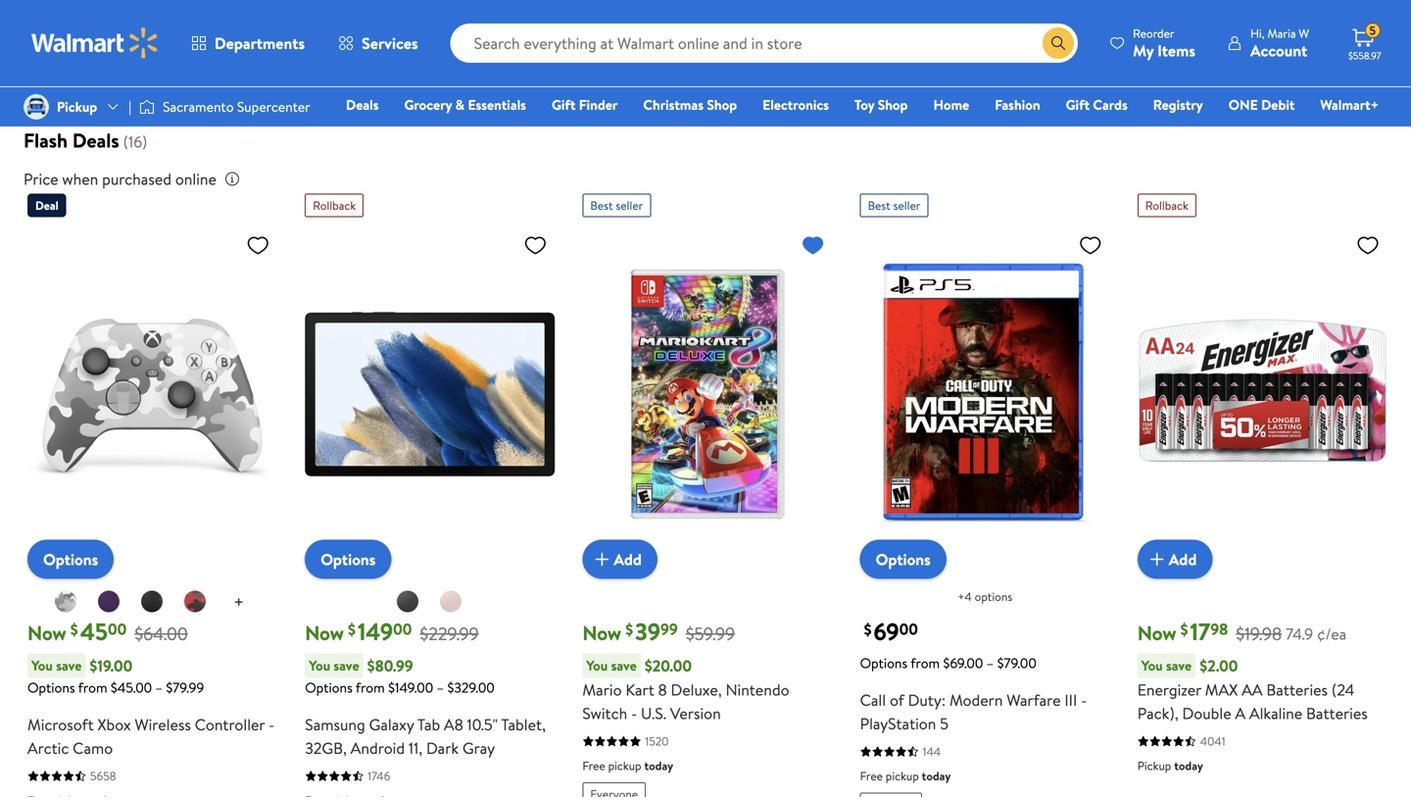 Task type: vqa. For each thing, say whether or not it's contained in the screenshot.
ONE Debit link
yes



Task type: locate. For each thing, give the bounding box(es) containing it.
2 you from the left
[[309, 656, 330, 675]]

from up duty: at the right of the page
[[911, 654, 940, 673]]

today down 144
[[922, 768, 951, 784]]

save left the $80.99
[[334, 656, 359, 675]]

00 inside the now $ 45 00 $64.00
[[108, 618, 127, 640]]

Walmart Site-Wide search field
[[451, 24, 1079, 63]]

electronics
[[763, 95, 829, 114]]

$59.99
[[686, 621, 735, 646]]

best seller for $59.99
[[591, 197, 643, 214]]

free
[[583, 757, 606, 774], [860, 768, 883, 784]]

pickup
[[608, 757, 642, 774], [886, 768, 919, 784]]

1 horizontal spatial seller
[[894, 197, 921, 214]]

now inside the now $ 45 00 $64.00
[[27, 619, 66, 647]]

1 vertical spatial 5
[[940, 713, 949, 734]]

add button
[[583, 540, 658, 579], [1138, 540, 1213, 579]]

options link up arctic camo icon
[[27, 540, 114, 579]]

2 add button from the left
[[1138, 540, 1213, 579]]

dark
[[426, 737, 459, 759]]

you inside the you save $20.00 mario kart 8 deluxe, nintendo switch - u.s. version
[[587, 656, 608, 675]]

essentials
[[468, 95, 526, 114]]

gift for gift finder
[[552, 95, 576, 114]]

options up microsoft
[[27, 678, 75, 697]]

reorder my items
[[1133, 25, 1196, 61]]

pickup down pack),
[[1138, 757, 1172, 774]]

save inside the you save $20.00 mario kart 8 deluxe, nintendo switch - u.s. version
[[611, 656, 637, 675]]

toy shop link
[[846, 94, 917, 115]]

1 you from the left
[[31, 656, 53, 675]]

0 vertical spatial pickup
[[57, 97, 97, 116]]

finder
[[579, 95, 618, 114]]

wireless
[[135, 714, 191, 735]]

0 horizontal spatial best
[[591, 197, 613, 214]]

1 gift from the left
[[552, 95, 576, 114]]

2 best seller from the left
[[868, 197, 921, 214]]

batteries up the alkaline
[[1267, 679, 1329, 701]]

1 horizontal spatial 00
[[393, 618, 412, 640]]

1 horizontal spatial best
[[868, 197, 891, 214]]

1 horizontal spatial today
[[922, 768, 951, 784]]

shop right christmas
[[707, 95, 737, 114]]

one debit
[[1229, 95, 1296, 114]]

$ left the 149
[[348, 619, 356, 640]]

you up microsoft
[[31, 656, 53, 675]]

options link up the 149
[[305, 540, 392, 579]]

remove from favorites list, mario kart 8 deluxe, nintendo switch - u.s. version image
[[802, 233, 825, 257]]

1 vertical spatial batteries
[[1307, 703, 1368, 724]]

free pickup today for 69
[[860, 768, 951, 784]]

add for 39
[[614, 548, 642, 570]]

pickup
[[57, 97, 97, 116], [1138, 757, 1172, 774]]

legal information image
[[224, 171, 240, 187]]

1 save from the left
[[56, 656, 82, 675]]

free pickup today down 144
[[860, 768, 951, 784]]

christmas shop
[[643, 95, 737, 114]]

2 options link from the left
[[305, 540, 392, 579]]

- inside the you save $20.00 mario kart 8 deluxe, nintendo switch - u.s. version
[[631, 703, 637, 724]]

– left $79.99
[[155, 678, 163, 697]]

0 horizontal spatial 5
[[940, 713, 949, 734]]

now left 17
[[1138, 619, 1177, 647]]

energizer max aa batteries (24 pack), double a alkaline batteries image
[[1138, 225, 1388, 563]]

carbon black image
[[140, 590, 164, 613]]

free down 'switch'
[[583, 757, 606, 774]]

1 horizontal spatial best seller
[[868, 197, 921, 214]]

add up 39
[[614, 548, 642, 570]]

grocery
[[404, 95, 452, 114]]

1 options link from the left
[[27, 540, 114, 579]]

00 inside $ 69 00
[[900, 618, 919, 640]]

1 add button from the left
[[583, 540, 658, 579]]

free down playstation
[[860, 768, 883, 784]]

a8
[[444, 714, 463, 735]]

1 best from the left
[[591, 197, 613, 214]]

add for 17
[[1169, 548, 1197, 570]]

group
[[952, 0, 1353, 57]]

1 horizontal spatial 5
[[1370, 22, 1377, 39]]

1 00 from the left
[[108, 618, 127, 640]]

android
[[351, 737, 405, 759]]

1 rollback from the left
[[313, 197, 356, 214]]

$ left 45
[[70, 619, 78, 640]]

0 horizontal spatial today
[[645, 757, 674, 774]]

39
[[635, 615, 661, 648]]

gift
[[552, 95, 576, 114], [1066, 95, 1090, 114]]

 image
[[24, 94, 49, 120]]

4 now from the left
[[1138, 619, 1177, 647]]

–
[[987, 654, 994, 673], [155, 678, 163, 697], [437, 678, 444, 697]]

version
[[671, 703, 721, 724]]

hi, maria w account
[[1251, 25, 1310, 61]]

save for 39
[[611, 656, 637, 675]]

99
[[661, 618, 678, 640]]

1 horizontal spatial pickup
[[1138, 757, 1172, 774]]

add to cart image
[[1146, 548, 1169, 571]]

$ left 39
[[626, 619, 634, 640]]

batteries down (24 at the right of the page
[[1307, 703, 1368, 724]]

services button
[[322, 20, 435, 67]]

now left 39
[[583, 619, 622, 647]]

1 horizontal spatial deals
[[346, 95, 379, 114]]

you up "samsung"
[[309, 656, 330, 675]]

today down '1520'
[[645, 757, 674, 774]]

11,
[[409, 737, 423, 759]]

 image
[[139, 97, 155, 117]]

2 horizontal spatial from
[[911, 654, 940, 673]]

you for 149
[[309, 656, 330, 675]]

0 horizontal spatial add button
[[583, 540, 658, 579]]

4041
[[1201, 733, 1226, 750]]

kart
[[626, 679, 655, 701]]

0 horizontal spatial –
[[155, 678, 163, 697]]

options link for 45
[[27, 540, 114, 579]]

you save $2.00 energizer max aa batteries (24 pack), double a alkaline batteries
[[1138, 655, 1368, 724]]

– inside you save $80.99 options from $149.00 – $329.00
[[437, 678, 444, 697]]

pickup down playstation
[[886, 768, 919, 784]]

0 horizontal spatial free
[[583, 757, 606, 774]]

69
[[874, 615, 900, 648]]

purchased
[[102, 168, 172, 190]]

options up arctic camo icon
[[43, 549, 98, 570]]

fashion
[[995, 95, 1041, 114]]

home link
[[925, 94, 979, 115]]

you save $20.00 mario kart 8 deluxe, nintendo switch - u.s. version
[[583, 655, 790, 724]]

walmart+ link
[[1312, 94, 1388, 115]]

options inside you save $19.00 options from $45.00 – $79.99
[[27, 678, 75, 697]]

2 add from the left
[[1169, 548, 1197, 570]]

daystike camo image
[[184, 590, 207, 613]]

1 horizontal spatial add button
[[1138, 540, 1213, 579]]

shop right toy
[[878, 95, 908, 114]]

00 down astral purple image
[[108, 618, 127, 640]]

samsung galaxy tab a8 10.5" tablet, 32gb, android 11, dark gray image
[[305, 225, 555, 563]]

5 up $558.97
[[1370, 22, 1377, 39]]

$
[[70, 619, 78, 640], [348, 619, 356, 640], [626, 619, 634, 640], [864, 619, 872, 640], [1181, 619, 1189, 640]]

today for $59.99
[[645, 757, 674, 774]]

1 horizontal spatial from
[[356, 678, 385, 697]]

deals down "services" dropdown button
[[346, 95, 379, 114]]

grocery & essentials
[[404, 95, 526, 114]]

5
[[1370, 22, 1377, 39], [940, 713, 949, 734]]

save inside you save $80.99 options from $149.00 – $329.00
[[334, 656, 359, 675]]

gift left cards
[[1066, 95, 1090, 114]]

arctic camo image
[[54, 590, 78, 613]]

0 horizontal spatial deals
[[72, 127, 119, 154]]

save up the kart
[[611, 656, 637, 675]]

gift inside 'link'
[[1066, 95, 1090, 114]]

services
[[362, 32, 418, 54]]

options link for 149
[[305, 540, 392, 579]]

- right the iii
[[1082, 689, 1088, 711]]

pickup for pickup
[[57, 97, 97, 116]]

1 seller from the left
[[616, 197, 643, 214]]

0 horizontal spatial pickup
[[608, 757, 642, 774]]

from down the $80.99
[[356, 678, 385, 697]]

– left $79.00 at the right
[[987, 654, 994, 673]]

now for 45
[[27, 619, 66, 647]]

add to cart image
[[591, 548, 614, 571]]

now inside now $ 149 00 $229.99
[[305, 619, 344, 647]]

today for 69
[[922, 768, 951, 784]]

1 horizontal spatial –
[[437, 678, 444, 697]]

$ left 17
[[1181, 619, 1189, 640]]

gift left finder
[[552, 95, 576, 114]]

1 shop from the left
[[707, 95, 737, 114]]

– right $149.00
[[437, 678, 444, 697]]

1 add from the left
[[614, 548, 642, 570]]

00 down gray image
[[393, 618, 412, 640]]

2 seller from the left
[[894, 197, 921, 214]]

0 horizontal spatial from
[[78, 678, 107, 697]]

best
[[591, 197, 613, 214], [868, 197, 891, 214]]

1 best seller from the left
[[591, 197, 643, 214]]

from inside you save $80.99 options from $149.00 – $329.00
[[356, 678, 385, 697]]

save for 149
[[334, 656, 359, 675]]

mario kart 8 deluxe, nintendo switch - u.s. version image
[[583, 225, 833, 563]]

1 horizontal spatial -
[[631, 703, 637, 724]]

4 $ from the left
[[864, 619, 872, 640]]

32gb,
[[305, 737, 347, 759]]

3 00 from the left
[[900, 618, 919, 640]]

2 now from the left
[[305, 619, 344, 647]]

microsoft xbox wireless controller - arctic camo image
[[27, 225, 278, 563]]

1 now from the left
[[27, 619, 66, 647]]

one
[[1229, 95, 1259, 114]]

seller
[[616, 197, 643, 214], [894, 197, 921, 214]]

now down arctic camo icon
[[27, 619, 66, 647]]

2 shop from the left
[[878, 95, 908, 114]]

you save $80.99 options from $149.00 – $329.00
[[305, 655, 495, 697]]

$19.98
[[1237, 621, 1283, 646]]

1 vertical spatial deals
[[72, 127, 119, 154]]

0 horizontal spatial seller
[[616, 197, 643, 214]]

add button up 39
[[583, 540, 658, 579]]

0 horizontal spatial 00
[[108, 618, 127, 640]]

0 horizontal spatial options link
[[27, 540, 114, 579]]

$ inside the now $ 45 00 $64.00
[[70, 619, 78, 640]]

pickup down 'switch'
[[608, 757, 642, 774]]

you up the energizer
[[1142, 656, 1163, 675]]

|
[[129, 97, 131, 116]]

shop inside toy shop "link"
[[878, 95, 908, 114]]

5 inside call of duty: modern warfare iii - playstation 5
[[940, 713, 949, 734]]

you up mario
[[587, 656, 608, 675]]

pickup for pickup today
[[1138, 757, 1172, 774]]

1 $ from the left
[[70, 619, 78, 640]]

Search search field
[[451, 24, 1079, 63]]

2 horizontal spatial -
[[1082, 689, 1088, 711]]

2 rollback from the left
[[1146, 197, 1189, 214]]

$69.00
[[944, 654, 984, 673]]

now $ 149 00 $229.99
[[305, 615, 479, 648]]

you inside you save $19.00 options from $45.00 – $79.99
[[31, 656, 53, 675]]

1 horizontal spatial options link
[[305, 540, 392, 579]]

0 horizontal spatial add
[[614, 548, 642, 570]]

2 horizontal spatial 00
[[900, 618, 919, 640]]

alkaline
[[1250, 703, 1303, 724]]

0 horizontal spatial gift
[[552, 95, 576, 114]]

2 00 from the left
[[393, 618, 412, 640]]

add up 17
[[1169, 548, 1197, 570]]

+4 options
[[958, 588, 1013, 605]]

1 horizontal spatial add
[[1169, 548, 1197, 570]]

add
[[614, 548, 642, 570], [1169, 548, 1197, 570]]

shop
[[707, 95, 737, 114], [878, 95, 908, 114]]

1 horizontal spatial free pickup today
[[860, 768, 951, 784]]

options down the 69
[[860, 654, 908, 673]]

$ left the 69
[[864, 619, 872, 640]]

warfare
[[1007, 689, 1061, 711]]

rollback for 17
[[1146, 197, 1189, 214]]

4 you from the left
[[1142, 656, 1163, 675]]

christmas
[[643, 95, 704, 114]]

save inside you save $19.00 options from $45.00 – $79.99
[[56, 656, 82, 675]]

2 save from the left
[[334, 656, 359, 675]]

save down 45
[[56, 656, 82, 675]]

seller for $59.99
[[616, 197, 643, 214]]

today down 4041
[[1175, 757, 1204, 774]]

add button up 17
[[1138, 540, 1213, 579]]

1 horizontal spatial gift
[[1066, 95, 1090, 114]]

add to favorites list, samsung galaxy tab a8 10.5" tablet, 32gb, android 11, dark gray image
[[524, 233, 547, 257]]

from inside you save $19.00 options from $45.00 – $79.99
[[78, 678, 107, 697]]

a
[[1236, 703, 1246, 724]]

3 save from the left
[[611, 656, 637, 675]]

deals left (16)
[[72, 127, 119, 154]]

1 horizontal spatial pickup
[[886, 768, 919, 784]]

74.9
[[1286, 623, 1314, 645]]

0 vertical spatial deals
[[346, 95, 379, 114]]

2 gift from the left
[[1066, 95, 1090, 114]]

5 $ from the left
[[1181, 619, 1189, 640]]

0 horizontal spatial rollback
[[313, 197, 356, 214]]

00
[[108, 618, 127, 640], [393, 618, 412, 640], [900, 618, 919, 640]]

free pickup today down '1520'
[[583, 757, 674, 774]]

00 up "options from $69.00 – $79.00"
[[900, 618, 919, 640]]

$ inside now $ 149 00 $229.99
[[348, 619, 356, 640]]

1 vertical spatial pickup
[[1138, 757, 1172, 774]]

5 down duty: at the right of the page
[[940, 713, 949, 734]]

- right controller
[[269, 714, 275, 735]]

controller
[[195, 714, 265, 735]]

0 horizontal spatial best seller
[[591, 197, 643, 214]]

$ inside now $ 39 99 $59.99
[[626, 619, 634, 640]]

2 best from the left
[[868, 197, 891, 214]]

you inside you save $2.00 energizer max aa batteries (24 pack), double a alkaline batteries
[[1142, 656, 1163, 675]]

options link up $ 69 00
[[860, 540, 947, 579]]

+4
[[958, 588, 972, 605]]

now
[[27, 619, 66, 647], [305, 619, 344, 647], [583, 619, 622, 647], [1138, 619, 1177, 647]]

options up "samsung"
[[305, 678, 353, 697]]

gift for gift cards
[[1066, 95, 1090, 114]]

save up the energizer
[[1167, 656, 1192, 675]]

now for 149
[[305, 619, 344, 647]]

from down $19.00
[[78, 678, 107, 697]]

now left the 149
[[305, 619, 344, 647]]

departments button
[[175, 20, 322, 67]]

3 now from the left
[[583, 619, 622, 647]]

shop inside christmas shop link
[[707, 95, 737, 114]]

3 you from the left
[[587, 656, 608, 675]]

you inside you save $80.99 options from $149.00 – $329.00
[[309, 656, 330, 675]]

- left the 'u.s.'
[[631, 703, 637, 724]]

now inside now $ 39 99 $59.99
[[583, 619, 622, 647]]

1 horizontal spatial shop
[[878, 95, 908, 114]]

$45.00
[[111, 678, 152, 697]]

microsoft
[[27, 714, 94, 735]]

4 save from the left
[[1167, 656, 1192, 675]]

gift finder
[[552, 95, 618, 114]]

3 $ from the left
[[626, 619, 634, 640]]

gray
[[463, 737, 495, 759]]

+
[[234, 590, 244, 614]]

$80.99
[[367, 655, 413, 677]]

options inside you save $80.99 options from $149.00 – $329.00
[[305, 678, 353, 697]]

shop for toy shop
[[878, 95, 908, 114]]

0 horizontal spatial free pickup today
[[583, 757, 674, 774]]

pickup up the flash deals (16)
[[57, 97, 97, 116]]

1 horizontal spatial free
[[860, 768, 883, 784]]

2 horizontal spatial options link
[[860, 540, 947, 579]]

0 vertical spatial 5
[[1370, 22, 1377, 39]]

00 inside now $ 149 00 $229.99
[[393, 618, 412, 640]]

options link
[[27, 540, 114, 579], [305, 540, 392, 579], [860, 540, 947, 579]]

$149.00
[[388, 678, 434, 697]]

free pickup today
[[583, 757, 674, 774], [860, 768, 951, 784]]

save inside you save $2.00 energizer max aa batteries (24 pack), double a alkaline batteries
[[1167, 656, 1192, 675]]

mario
[[583, 679, 622, 701]]

add to favorites list, microsoft xbox wireless controller - arctic camo image
[[246, 233, 270, 257]]

0 horizontal spatial -
[[269, 714, 275, 735]]

+ button
[[218, 587, 260, 618]]

options
[[43, 549, 98, 570], [321, 549, 376, 570], [876, 549, 931, 570], [860, 654, 908, 673], [27, 678, 75, 697], [305, 678, 353, 697]]

you for 45
[[31, 656, 53, 675]]

1 horizontal spatial rollback
[[1146, 197, 1189, 214]]

0 horizontal spatial shop
[[707, 95, 737, 114]]

0 horizontal spatial pickup
[[57, 97, 97, 116]]

2 $ from the left
[[348, 619, 356, 640]]

you
[[31, 656, 53, 675], [309, 656, 330, 675], [587, 656, 608, 675], [1142, 656, 1163, 675]]

– inside you save $19.00 options from $45.00 – $79.99
[[155, 678, 163, 697]]



Task type: describe. For each thing, give the bounding box(es) containing it.
(16)
[[123, 131, 147, 153]]

my
[[1133, 40, 1154, 61]]

3 options link from the left
[[860, 540, 947, 579]]

grocery & essentials link
[[396, 94, 535, 115]]

price when purchased online
[[24, 168, 217, 190]]

$79.00
[[998, 654, 1037, 673]]

flash
[[24, 127, 68, 154]]

rollback for 149
[[313, 197, 356, 214]]

supercenter
[[237, 97, 310, 116]]

call of duty: modern warfare iii - playstation 5 image
[[860, 225, 1111, 563]]

gift cards link
[[1057, 94, 1137, 115]]

from for 149
[[356, 678, 385, 697]]

$19.00
[[90, 655, 133, 677]]

deluxe,
[[671, 679, 722, 701]]

arctic
[[27, 737, 69, 759]]

modern
[[950, 689, 1003, 711]]

registry link
[[1145, 94, 1213, 115]]

registry
[[1154, 95, 1204, 114]]

call of duty: modern warfare iii - playstation 5
[[860, 689, 1088, 734]]

sacramento
[[163, 97, 234, 116]]

(24
[[1332, 679, 1355, 701]]

energizer
[[1138, 679, 1202, 701]]

$ inside now $ 17 98 $19.98 74.9 ¢/ea
[[1181, 619, 1189, 640]]

pickup today
[[1138, 757, 1204, 774]]

2 horizontal spatial –
[[987, 654, 994, 673]]

microsoft xbox wireless controller - arctic camo
[[27, 714, 275, 759]]

pack),
[[1138, 703, 1179, 724]]

free for 69
[[860, 768, 883, 784]]

samsung galaxy tab a8 10.5" tablet, 32gb, android 11, dark gray
[[305, 714, 546, 759]]

17
[[1191, 615, 1211, 648]]

reorder
[[1133, 25, 1175, 42]]

add to favorites list, energizer max aa batteries (24 pack), double a alkaline batteries image
[[1357, 233, 1380, 257]]

$ for 39
[[626, 619, 634, 640]]

walmart+
[[1321, 95, 1379, 114]]

now inside now $ 17 98 $19.98 74.9 ¢/ea
[[1138, 619, 1177, 647]]

you save $19.00 options from $45.00 – $79.99
[[27, 655, 204, 697]]

free pickup today for $59.99
[[583, 757, 674, 774]]

duty:
[[908, 689, 946, 711]]

$329.00
[[448, 678, 495, 697]]

1746
[[368, 768, 391, 784]]

aa
[[1242, 679, 1263, 701]]

98
[[1211, 618, 1229, 640]]

gift cards
[[1066, 95, 1128, 114]]

save for 45
[[56, 656, 82, 675]]

pickup for 69
[[886, 768, 919, 784]]

now $ 17 98 $19.98 74.9 ¢/ea
[[1138, 615, 1347, 648]]

144
[[923, 743, 941, 760]]

– for 149
[[437, 678, 444, 697]]

tab
[[418, 714, 440, 735]]

best for $59.99
[[591, 197, 613, 214]]

cards
[[1094, 95, 1128, 114]]

$558.97
[[1349, 49, 1382, 62]]

account
[[1251, 40, 1308, 61]]

now for 39
[[583, 619, 622, 647]]

45
[[80, 615, 108, 648]]

$229.99
[[420, 621, 479, 646]]

switch
[[583, 703, 628, 724]]

one debit link
[[1220, 94, 1304, 115]]

when
[[62, 168, 98, 190]]

1520
[[646, 733, 669, 750]]

$20.00
[[645, 655, 692, 677]]

options up the 149
[[321, 549, 376, 570]]

shop for christmas shop
[[707, 95, 737, 114]]

options from $69.00 – $79.00
[[860, 654, 1037, 673]]

search icon image
[[1051, 35, 1067, 51]]

best for 69
[[868, 197, 891, 214]]

from for 45
[[78, 678, 107, 697]]

$ inside $ 69 00
[[864, 619, 872, 640]]

00 for 149
[[393, 618, 412, 640]]

$ for 45
[[70, 619, 78, 640]]

options
[[975, 588, 1013, 605]]

camo
[[73, 737, 113, 759]]

- inside call of duty: modern warfare iii - playstation 5
[[1082, 689, 1088, 711]]

seller for 69
[[894, 197, 921, 214]]

add button for 17
[[1138, 540, 1213, 579]]

sacramento supercenter
[[163, 97, 310, 116]]

galaxy
[[369, 714, 414, 735]]

departments
[[215, 32, 305, 54]]

walmart image
[[31, 27, 159, 59]]

gift finder link
[[543, 94, 627, 115]]

astral purple image
[[97, 590, 121, 613]]

&
[[456, 95, 465, 114]]

best seller for 69
[[868, 197, 921, 214]]

2 horizontal spatial today
[[1175, 757, 1204, 774]]

price
[[24, 168, 58, 190]]

hi,
[[1251, 25, 1265, 42]]

– for 45
[[155, 678, 163, 697]]

free for $59.99
[[583, 757, 606, 774]]

maria
[[1268, 25, 1297, 42]]

add to favorites list, call of duty: modern warfare iii - playstation 5 image
[[1079, 233, 1103, 257]]

flash deals (16)
[[24, 127, 147, 154]]

christmas shop link
[[635, 94, 746, 115]]

w
[[1299, 25, 1310, 42]]

now $ 45 00 $64.00
[[27, 615, 188, 648]]

¢/ea
[[1318, 623, 1347, 645]]

items
[[1158, 40, 1196, 61]]

0 vertical spatial batteries
[[1267, 679, 1329, 701]]

tablet,
[[501, 714, 546, 735]]

debit
[[1262, 95, 1296, 114]]

fashion link
[[987, 94, 1050, 115]]

pink image
[[439, 590, 463, 613]]

now $ 39 99 $59.99
[[583, 615, 735, 648]]

iii
[[1065, 689, 1078, 711]]

pickup for $59.99
[[608, 757, 642, 774]]

10.5"
[[467, 714, 498, 735]]

options up $ 69 00
[[876, 549, 931, 570]]

- inside microsoft xbox wireless controller - arctic camo
[[269, 714, 275, 735]]

add button for 39
[[583, 540, 658, 579]]

max
[[1206, 679, 1239, 701]]

00 for 45
[[108, 618, 127, 640]]

double
[[1183, 703, 1232, 724]]

toy shop
[[855, 95, 908, 114]]

you for 39
[[587, 656, 608, 675]]

samsung
[[305, 714, 365, 735]]

$ for 149
[[348, 619, 356, 640]]

of
[[890, 689, 905, 711]]

8
[[658, 679, 667, 701]]

gray image
[[396, 590, 419, 613]]

deal
[[35, 197, 59, 214]]



